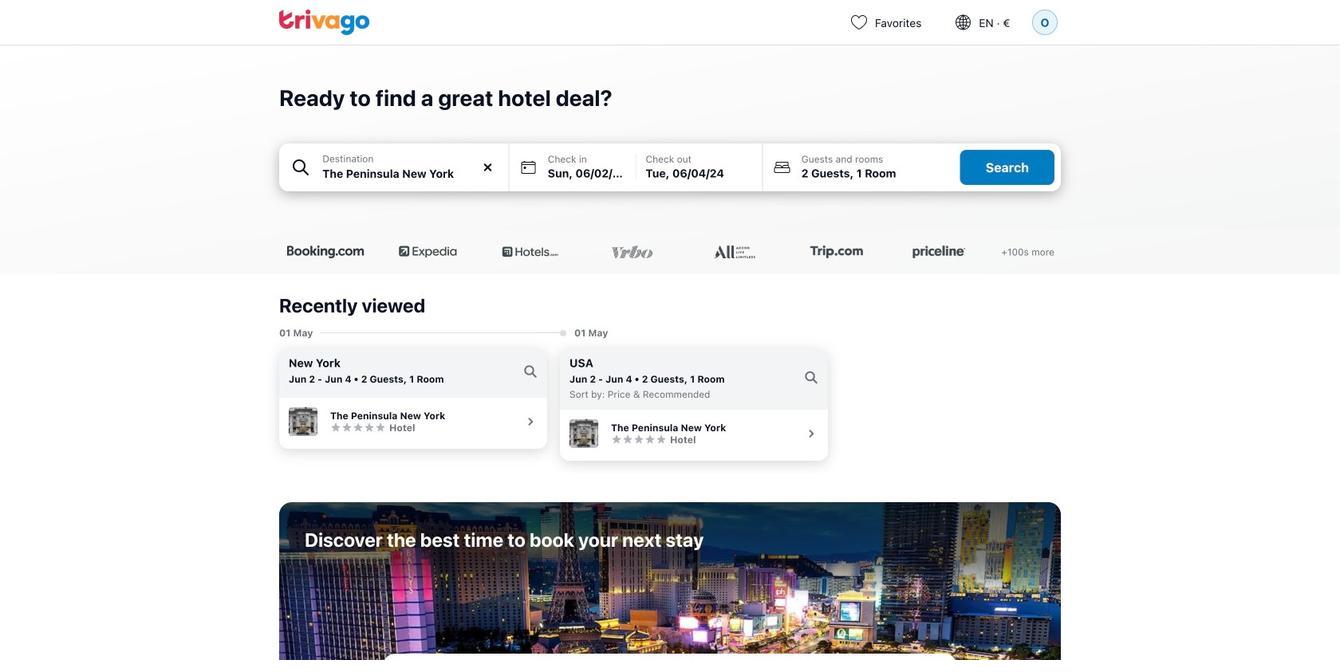 Task type: vqa. For each thing, say whether or not it's contained in the screenshot.
the $125 associated with left $125 button
no



Task type: describe. For each thing, give the bounding box(es) containing it.
Where to? search field
[[323, 166, 499, 182]]

accor image
[[695, 246, 775, 259]]

booking.com image
[[286, 246, 365, 259]]

vrbo image
[[592, 246, 672, 259]]

expedia image
[[388, 246, 468, 259]]



Task type: locate. For each thing, give the bounding box(es) containing it.
hotels.com image
[[490, 246, 570, 259]]

None field
[[279, 144, 509, 191]]

priceline image
[[899, 246, 979, 259]]

trip.com image
[[797, 246, 877, 259]]

trivago logo image
[[279, 10, 370, 35]]

clear image
[[481, 160, 495, 175]]



